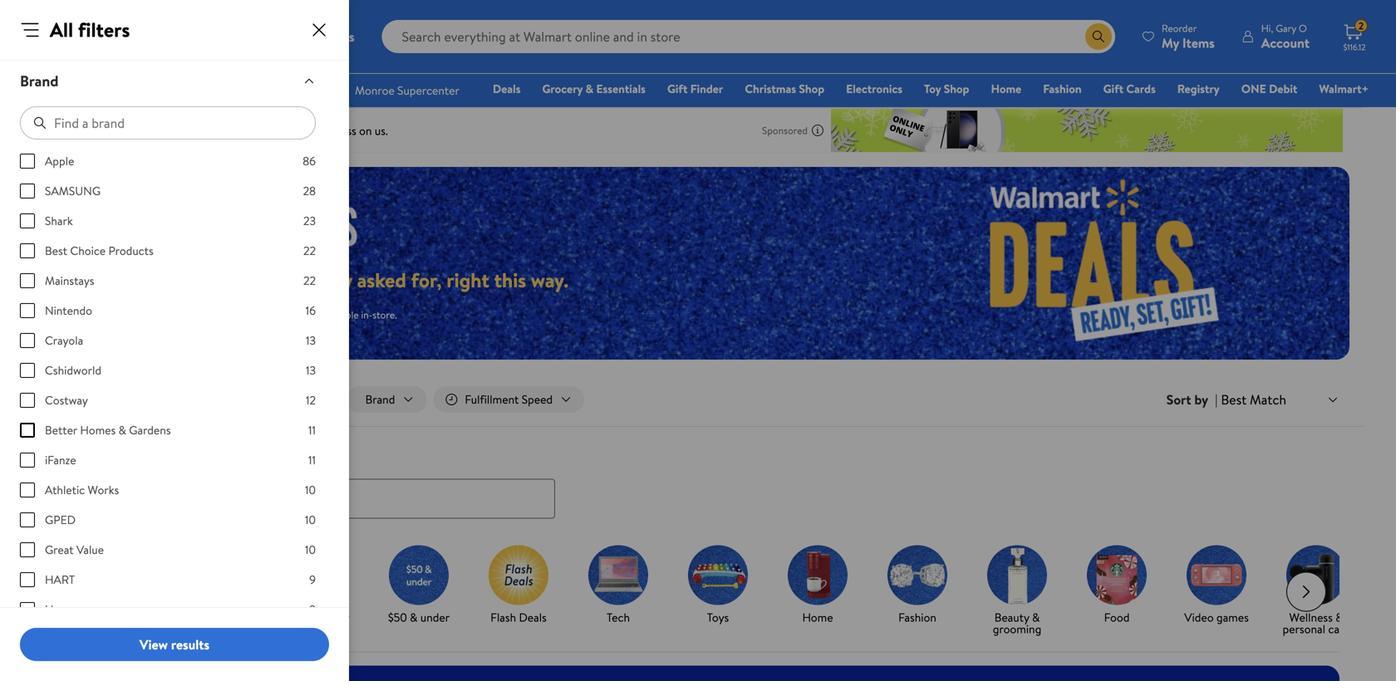 Task type: locate. For each thing, give the bounding box(es) containing it.
1 horizontal spatial by
[[1195, 391, 1209, 409]]

1 horizontal spatial under
[[320, 610, 350, 626]]

grocery
[[542, 81, 583, 97]]

under right $10
[[220, 610, 249, 626]]

11 up 'search in deals' search field
[[308, 452, 316, 469]]

debit
[[1270, 81, 1298, 97]]

3 10 from the top
[[305, 542, 316, 558]]

shop twenty-five dollars and under. image
[[289, 546, 349, 606]]

shop tech. image
[[589, 546, 649, 606]]

rain
[[164, 308, 181, 322]]

christmas inside 'link'
[[745, 81, 797, 97]]

deals down the better
[[53, 446, 89, 467]]

2 shop from the left
[[944, 81, 970, 97]]

28
[[303, 183, 316, 199]]

one debit
[[1242, 81, 1298, 97]]

1 11 from the top
[[308, 422, 316, 439]]

& right $10
[[209, 610, 217, 626]]

0 vertical spatial filters
[[78, 16, 130, 44]]

gped
[[45, 512, 76, 528]]

brand
[[20, 71, 59, 91]]

1 horizontal spatial shop
[[944, 81, 970, 97]]

& right wellness
[[1336, 610, 1344, 626]]

homes
[[80, 422, 116, 439]]

home
[[991, 81, 1022, 97], [803, 610, 834, 626]]

they
[[314, 266, 353, 294]]

None checkbox
[[20, 214, 35, 229], [20, 274, 35, 289], [20, 303, 35, 318], [20, 333, 35, 348], [20, 423, 35, 438], [20, 453, 35, 468], [20, 543, 35, 558], [20, 573, 35, 588], [20, 214, 35, 229], [20, 274, 35, 289], [20, 303, 35, 318], [20, 333, 35, 348], [20, 423, 35, 438], [20, 453, 35, 468], [20, 543, 35, 558], [20, 573, 35, 588]]

search image
[[67, 493, 80, 506]]

gift left finder
[[668, 81, 688, 97]]

10
[[305, 482, 316, 498], [305, 512, 316, 528], [305, 542, 316, 558]]

0 horizontal spatial home
[[803, 610, 834, 626]]

deals
[[493, 81, 521, 97], [53, 446, 89, 467], [519, 610, 547, 626]]

1 vertical spatial fashion
[[899, 610, 937, 626]]

2 gift from the left
[[1104, 81, 1124, 97]]

10 for works
[[305, 482, 316, 498]]

walmart black friday deals for days image
[[876, 167, 1350, 360], [67, 205, 372, 246]]

None checkbox
[[20, 154, 35, 169], [20, 184, 35, 199], [20, 244, 35, 259], [20, 363, 35, 378], [20, 393, 35, 408], [20, 483, 35, 498], [20, 513, 35, 528], [20, 603, 35, 618], [20, 154, 35, 169], [20, 184, 35, 199], [20, 244, 35, 259], [20, 363, 35, 378], [20, 393, 35, 408], [20, 483, 35, 498], [20, 513, 35, 528], [20, 603, 35, 618]]

all inside button
[[85, 392, 98, 408]]

1 9 from the top
[[309, 572, 316, 588]]

by left |
[[1195, 391, 1209, 409]]

0 horizontal spatial under
[[220, 610, 249, 626]]

be
[[309, 308, 320, 322]]

1 gift from the left
[[668, 81, 688, 97]]

0 vertical spatial home
[[991, 81, 1022, 97]]

& right the homes
[[119, 422, 126, 439]]

gardens
[[129, 422, 171, 439]]

major
[[67, 266, 117, 294]]

shop inside 'link'
[[799, 81, 825, 97]]

1 shop from the left
[[799, 81, 825, 97]]

shop
[[799, 81, 825, 97], [944, 81, 970, 97]]

1 vertical spatial christmas
[[94, 622, 145, 638]]

sponsored
[[762, 123, 808, 138]]

0 vertical spatial 10
[[305, 482, 316, 498]]

1 vertical spatial deals
[[53, 446, 89, 467]]

filters
[[78, 16, 130, 44], [101, 392, 130, 408]]

value
[[76, 542, 104, 558]]

electronics link
[[839, 80, 910, 98]]

view
[[140, 636, 168, 654]]

11
[[308, 422, 316, 439], [308, 452, 316, 469]]

deals inside flash deals link
[[519, 610, 547, 626]]

available
[[322, 308, 359, 322]]

13 for cshidworld
[[306, 362, 316, 379]]

all
[[50, 16, 73, 44], [85, 392, 98, 408]]

Deals search field
[[33, 446, 1364, 519]]

while
[[67, 308, 91, 322]]

& for beauty & grooming
[[1033, 610, 1040, 626]]

deals link
[[486, 80, 528, 98]]

wellness & personal care
[[1283, 610, 1351, 638]]

2 vertical spatial deals
[[519, 610, 547, 626]]

13
[[306, 333, 316, 349], [306, 362, 316, 379]]

2 horizontal spatial under
[[421, 610, 450, 626]]

costway
[[45, 392, 88, 409]]

& inside wellness & personal care
[[1336, 610, 1344, 626]]

next slide for chipmodulewithimages list image
[[1287, 573, 1327, 612]]

0 vertical spatial 13
[[306, 333, 316, 349]]

1 10 from the top
[[305, 482, 316, 498]]

cards
[[1127, 81, 1156, 97]]

one debit link
[[1234, 80, 1306, 98]]

home right toy shop
[[991, 81, 1022, 97]]

shop wellness and self-care. image
[[1287, 546, 1347, 606]]

& right $25
[[310, 610, 318, 626]]

store.
[[373, 308, 397, 322]]

great value
[[45, 542, 104, 558]]

0 horizontal spatial by
[[130, 610, 142, 626]]

by inside sort and filter section element
[[1195, 391, 1209, 409]]

gift cards
[[1104, 81, 1156, 97]]

2 vertical spatial 10
[[305, 542, 316, 558]]

9 right $25
[[309, 602, 316, 618]]

0 horizontal spatial shop
[[799, 81, 825, 97]]

13 for crayola
[[306, 333, 316, 349]]

fashion image
[[888, 546, 948, 606]]

under
[[220, 610, 249, 626], [320, 610, 350, 626], [421, 610, 450, 626]]

13 up 12
[[306, 362, 316, 379]]

view results button
[[20, 629, 329, 662]]

3 under from the left
[[421, 610, 450, 626]]

& for $10 & under
[[209, 610, 217, 626]]

2 22 from the top
[[303, 273, 316, 289]]

all up the homes
[[85, 392, 98, 408]]

0 vertical spatial christmas
[[745, 81, 797, 97]]

filters up brand dropdown button
[[78, 16, 130, 44]]

beauty & grooming link
[[974, 546, 1061, 639]]

fashion link
[[1036, 80, 1090, 98], [875, 546, 961, 627]]

Walmart Site-Wide search field
[[382, 20, 1116, 53]]

1 horizontal spatial gift
[[1104, 81, 1124, 97]]

may
[[272, 308, 290, 322]]

11 down 12
[[308, 422, 316, 439]]

& inside beauty & grooming
[[1033, 610, 1040, 626]]

0 horizontal spatial gift
[[668, 81, 688, 97]]

by right the it
[[130, 610, 142, 626]]

0 vertical spatial all
[[50, 16, 73, 44]]

1 vertical spatial home
[[803, 610, 834, 626]]

all up the brand
[[50, 16, 73, 44]]

fashion down fashion 'image'
[[899, 610, 937, 626]]

1 vertical spatial all filters
[[85, 392, 130, 408]]

13 down be
[[306, 333, 316, 349]]

deals right flash
[[519, 610, 547, 626]]

1 vertical spatial 22
[[303, 273, 316, 289]]

$50 & under link
[[376, 546, 462, 627]]

9 for hart
[[309, 572, 316, 588]]

1 vertical spatial filters
[[101, 392, 130, 408]]

0 vertical spatial by
[[1195, 391, 1209, 409]]

0 horizontal spatial fashion link
[[875, 546, 961, 627]]

all filters up the brand
[[50, 16, 130, 44]]

1 13 from the top
[[306, 333, 316, 349]]

select
[[217, 308, 244, 322]]

11 for ifanze
[[308, 452, 316, 469]]

walmart image
[[27, 23, 135, 50]]

better
[[45, 422, 77, 439]]

all filters
[[50, 16, 130, 44], [85, 392, 130, 408]]

22 up 16
[[303, 273, 316, 289]]

2 under from the left
[[320, 610, 350, 626]]

& right beauty
[[1033, 610, 1040, 626]]

best
[[45, 243, 67, 259]]

1 horizontal spatial all
[[85, 392, 98, 408]]

22 for mainstays
[[303, 273, 316, 289]]

home down home image
[[803, 610, 834, 626]]

deals inside deals search field
[[53, 446, 89, 467]]

1 vertical spatial home link
[[775, 546, 861, 627]]

0 vertical spatial 22
[[303, 243, 316, 259]]

shop for toy shop
[[944, 81, 970, 97]]

1 vertical spatial 13
[[306, 362, 316, 379]]

sort and filter section element
[[33, 373, 1364, 427]]

deals left 'grocery'
[[493, 81, 521, 97]]

22 down 23
[[303, 243, 316, 259]]

shark
[[45, 213, 73, 229]]

16
[[306, 303, 316, 319]]

sort
[[1167, 391, 1192, 409]]

1 horizontal spatial christmas
[[745, 81, 797, 97]]

hart
[[45, 572, 75, 588]]

beauty
[[995, 610, 1030, 626]]

shop right toy
[[944, 81, 970, 97]]

1 vertical spatial 9
[[309, 602, 316, 618]]

0 vertical spatial all filters
[[50, 16, 130, 44]]

all filters inside dialog
[[50, 16, 130, 44]]

0 vertical spatial 9
[[309, 572, 316, 588]]

fashion
[[1044, 81, 1082, 97], [899, 610, 937, 626]]

& right 'grocery'
[[586, 81, 594, 97]]

9 up the $25 & under
[[309, 572, 316, 588]]

under for $10 & under
[[220, 610, 249, 626]]

shop up 'sponsored'
[[799, 81, 825, 97]]

& for $25 & under
[[310, 610, 318, 626]]

1 under from the left
[[220, 610, 249, 626]]

12
[[306, 392, 316, 409]]

& inside brand group
[[119, 422, 126, 439]]

athletic
[[45, 482, 85, 498]]

under right $25
[[320, 610, 350, 626]]

view results
[[140, 636, 210, 654]]

2 11 from the top
[[308, 452, 316, 469]]

brand group
[[20, 153, 316, 682]]

shop toys. image
[[688, 546, 748, 606]]

on
[[189, 266, 211, 294]]

all filters inside button
[[85, 392, 130, 408]]

0 vertical spatial 11
[[308, 422, 316, 439]]

games
[[1217, 610, 1249, 626]]

1 vertical spatial 10
[[305, 512, 316, 528]]

filters up the better homes & gardens
[[101, 392, 130, 408]]

get gifts in time for christmas. image
[[90, 546, 150, 606]]

video
[[1185, 610, 1214, 626]]

gift left cards
[[1104, 81, 1124, 97]]

2 13 from the top
[[306, 362, 316, 379]]

0 vertical spatial home link
[[984, 80, 1029, 98]]

gift cards link
[[1096, 80, 1164, 98]]

1 22 from the top
[[303, 243, 316, 259]]

flash deals link
[[476, 546, 562, 627]]

registry
[[1178, 81, 1220, 97]]

2
[[1359, 19, 1365, 33]]

fashion left gift cards
[[1044, 81, 1082, 97]]

23
[[303, 213, 316, 229]]

86
[[303, 153, 316, 169]]

christmas
[[745, 81, 797, 97], [94, 622, 145, 638]]

last.
[[130, 308, 147, 322]]

all filters button
[[53, 387, 149, 413]]

1 vertical spatial by
[[130, 610, 142, 626]]

0 vertical spatial fashion link
[[1036, 80, 1090, 98]]

care
[[1329, 622, 1351, 638]]

Search in deals search field
[[53, 479, 555, 519]]

finder
[[691, 81, 724, 97]]

home link
[[984, 80, 1029, 98], [775, 546, 861, 627]]

under right $50
[[421, 610, 450, 626]]

gift for gift finder
[[668, 81, 688, 97]]

0 horizontal spatial home link
[[775, 546, 861, 627]]

toy shop link
[[917, 80, 977, 98]]

2 9 from the top
[[309, 602, 316, 618]]

& right $50
[[410, 610, 418, 626]]

food
[[1105, 610, 1130, 626]]

0 horizontal spatial all
[[50, 16, 73, 44]]

all filters up the better homes & gardens
[[85, 392, 130, 408]]

food link
[[1074, 546, 1161, 627]]

best choice products
[[45, 243, 154, 259]]

0 horizontal spatial fashion
[[899, 610, 937, 626]]

1 vertical spatial 11
[[308, 452, 316, 469]]

0 vertical spatial deals
[[493, 81, 521, 97]]

& for wellness & personal care
[[1336, 610, 1344, 626]]

0 vertical spatial fashion
[[1044, 81, 1082, 97]]

1 vertical spatial all
[[85, 392, 98, 408]]



Task type: vqa. For each thing, say whether or not it's contained in the screenshot.
ad disclaimer and feedback for ingridsponsoredproducts icon
no



Task type: describe. For each thing, give the bounding box(es) containing it.
toy shop
[[925, 81, 970, 97]]

1 horizontal spatial home
[[991, 81, 1022, 97]]

brand button
[[7, 56, 329, 106]]

11 for better homes & gardens
[[308, 422, 316, 439]]

get it by christmas
[[94, 610, 145, 638]]

filters inside button
[[101, 392, 130, 408]]

$10 & under
[[190, 610, 249, 626]]

walmart+ link
[[1312, 80, 1377, 98]]

home image
[[788, 546, 848, 606]]

shop video games. image
[[1187, 546, 1247, 606]]

2 10 from the top
[[305, 512, 316, 528]]

supplies
[[93, 308, 127, 322]]

gift finder link
[[660, 80, 731, 98]]

toys link
[[675, 546, 762, 627]]

walmart+
[[1320, 81, 1369, 97]]

& for $50 & under
[[410, 610, 418, 626]]

ifanze
[[45, 452, 76, 469]]

under for $25 & under
[[320, 610, 350, 626]]

shop fifty dollars and under. image
[[389, 546, 449, 606]]

shop beauty and grooming. image
[[988, 546, 1048, 606]]

checks.
[[183, 308, 214, 322]]

in-
[[361, 308, 373, 322]]

all filters dialog
[[0, 0, 349, 682]]

by inside get it by christmas
[[130, 610, 142, 626]]

gift for gift cards
[[1104, 81, 1124, 97]]

filters inside dialog
[[78, 16, 130, 44]]

1 horizontal spatial walmart black friday deals for days image
[[876, 167, 1350, 360]]

shop food image
[[1087, 546, 1147, 606]]

$10
[[190, 610, 206, 626]]

under for $50 & under
[[421, 610, 450, 626]]

for,
[[411, 266, 442, 294]]

tech link
[[575, 546, 662, 627]]

christmas shop
[[745, 81, 825, 97]]

$116.12
[[1344, 42, 1366, 53]]

shop for christmas shop
[[799, 81, 825, 97]]

samsung
[[45, 183, 101, 199]]

no
[[149, 308, 162, 322]]

get
[[98, 610, 117, 626]]

christmas shop link
[[738, 80, 832, 98]]

get it by christmas link
[[76, 546, 163, 639]]

it
[[120, 610, 127, 626]]

1 horizontal spatial fashion link
[[1036, 80, 1090, 98]]

cshidworld
[[45, 362, 101, 379]]

0 horizontal spatial christmas
[[94, 622, 145, 638]]

video games
[[1185, 610, 1249, 626]]

items
[[246, 308, 270, 322]]

beauty & grooming
[[993, 610, 1042, 638]]

great
[[45, 542, 74, 558]]

flash deals
[[491, 610, 547, 626]]

athletic works
[[45, 482, 119, 498]]

works
[[88, 482, 119, 498]]

crayola
[[45, 333, 83, 349]]

close panel image
[[309, 20, 329, 40]]

hanes
[[45, 602, 76, 618]]

$50
[[388, 610, 407, 626]]

right
[[447, 266, 490, 294]]

wellness & personal care link
[[1274, 546, 1360, 639]]

$10 & under link
[[176, 546, 263, 627]]

all inside dialog
[[50, 16, 73, 44]]

$25 & under link
[[276, 546, 362, 627]]

grooming
[[993, 622, 1042, 638]]

1 horizontal spatial home link
[[984, 80, 1029, 98]]

toys
[[707, 610, 729, 626]]

mainstays
[[45, 273, 94, 289]]

personal
[[1283, 622, 1326, 638]]

electronics
[[846, 81, 903, 97]]

22 for best choice products
[[303, 243, 316, 259]]

flash
[[491, 610, 516, 626]]

deals inside deals link
[[493, 81, 521, 97]]

better homes & gardens
[[45, 422, 171, 439]]

gift finder
[[668, 81, 724, 97]]

nintendo
[[45, 303, 92, 319]]

asked
[[357, 266, 406, 294]]

not
[[292, 308, 307, 322]]

wellness
[[1290, 610, 1333, 626]]

flash deals image
[[489, 546, 549, 606]]

toy
[[925, 81, 941, 97]]

grocery & essentials link
[[535, 80, 653, 98]]

registry link
[[1170, 80, 1228, 98]]

Find a brand search field
[[20, 106, 316, 140]]

this
[[494, 266, 526, 294]]

choice
[[70, 243, 106, 259]]

& for grocery & essentials
[[586, 81, 594, 97]]

$25 & under
[[289, 610, 350, 626]]

apple
[[45, 153, 74, 169]]

way.
[[531, 266, 569, 294]]

9 for hanes
[[309, 602, 316, 618]]

1 vertical spatial fashion link
[[875, 546, 961, 627]]

Search search field
[[382, 20, 1116, 53]]

sort by |
[[1167, 391, 1218, 409]]

video games link
[[1174, 546, 1260, 627]]

everything
[[216, 266, 309, 294]]

$50 & under
[[388, 610, 450, 626]]

10 for value
[[305, 542, 316, 558]]

1 horizontal spatial fashion
[[1044, 81, 1082, 97]]

0 horizontal spatial walmart black friday deals for days image
[[67, 205, 372, 246]]



